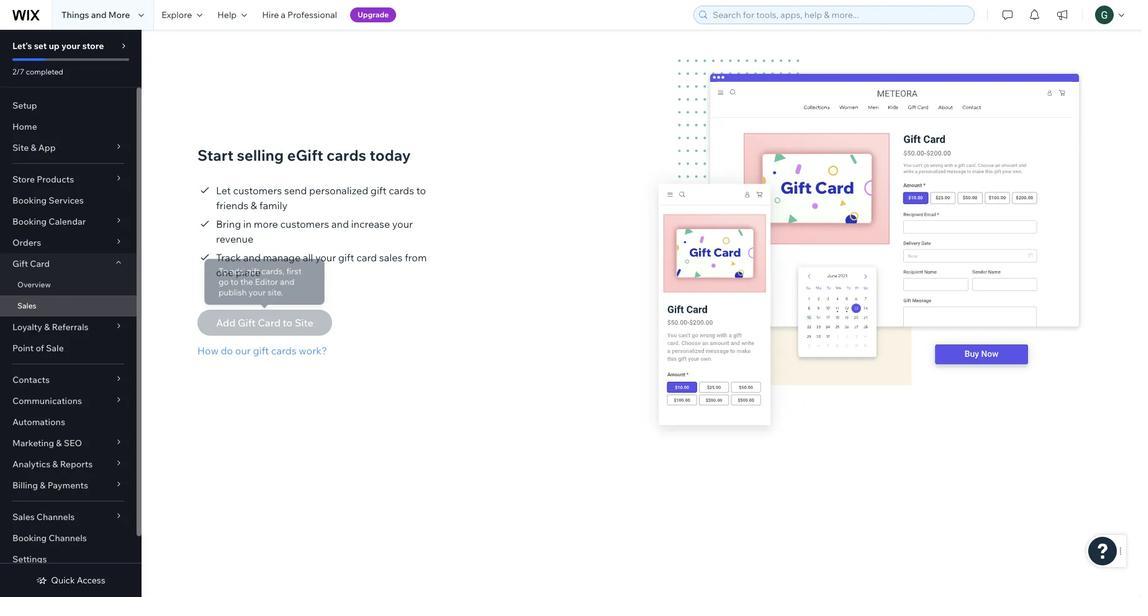 Task type: describe. For each thing, give the bounding box(es) containing it.
1 vertical spatial your
[[392, 218, 413, 231]]

gift card
[[12, 258, 50, 269]]

billing & payments
[[12, 480, 88, 491]]

seo
[[64, 438, 82, 449]]

sales for sales channels
[[12, 512, 35, 523]]

help button
[[210, 0, 255, 30]]

overview link
[[0, 274, 137, 296]]

our
[[235, 345, 251, 357]]

help
[[217, 9, 237, 20]]

place
[[236, 267, 261, 279]]

overview
[[17, 280, 51, 289]]

home
[[12, 121, 37, 132]]

quick access
[[51, 575, 105, 586]]

do
[[221, 345, 233, 357]]

2/7
[[12, 67, 24, 76]]

cards inside let customers send personalized gift cards to friends & family bring in more customers and increase your revenue track and manage all your gift card sales from one place
[[389, 185, 414, 197]]

booking for booking services
[[12, 195, 47, 206]]

access
[[77, 575, 105, 586]]

completed
[[26, 67, 63, 76]]

card
[[30, 258, 50, 269]]

settings
[[12, 554, 47, 565]]

0 vertical spatial gift
[[371, 185, 387, 197]]

booking for booking channels
[[12, 533, 47, 544]]

1 vertical spatial and
[[331, 218, 349, 231]]

point of sale link
[[0, 338, 137, 359]]

payments
[[48, 480, 88, 491]]

increase
[[351, 218, 390, 231]]

loyalty & referrals
[[12, 322, 89, 333]]

& for reports
[[52, 459, 58, 470]]

more
[[109, 9, 130, 20]]

automations
[[12, 417, 65, 428]]

start
[[197, 146, 234, 165]]

channels for sales channels
[[37, 512, 75, 523]]

point of sale
[[12, 343, 64, 354]]

track
[[216, 252, 241, 264]]

1 horizontal spatial your
[[315, 252, 336, 264]]

one
[[216, 267, 234, 279]]

& for seo
[[56, 438, 62, 449]]

contacts
[[12, 374, 50, 386]]

how do our gift cards work? button
[[197, 344, 332, 359]]

how do our gift cards work?
[[197, 345, 327, 357]]

point
[[12, 343, 34, 354]]

booking channels
[[12, 533, 87, 544]]

gift
[[12, 258, 28, 269]]

send
[[284, 185, 307, 197]]

services
[[49, 195, 84, 206]]

more
[[254, 218, 278, 231]]

analytics & reports
[[12, 459, 93, 470]]

sidebar element
[[0, 30, 142, 597]]

to
[[416, 185, 426, 197]]

in
[[243, 218, 252, 231]]

sale
[[46, 343, 64, 354]]

calendar
[[49, 216, 86, 227]]

& for app
[[31, 142, 36, 153]]

upgrade
[[358, 10, 389, 19]]

site
[[12, 142, 29, 153]]

loyalty & referrals button
[[0, 317, 137, 338]]

today
[[370, 146, 411, 165]]

sales
[[379, 252, 403, 264]]

quick
[[51, 575, 75, 586]]

marketing & seo
[[12, 438, 82, 449]]

0 vertical spatial cards
[[327, 146, 366, 165]]

2 vertical spatial and
[[243, 252, 261, 264]]

cards inside how do our gift cards work? button
[[271, 345, 297, 357]]

let customers send personalized gift cards to friends & family bring in more customers and increase your revenue track and manage all your gift card sales from one place
[[216, 185, 427, 279]]

booking services link
[[0, 190, 137, 211]]

start selling egift cards today
[[197, 146, 411, 165]]

1 vertical spatial gift
[[338, 252, 354, 264]]

let's set up your store
[[12, 40, 104, 52]]

a
[[281, 9, 286, 20]]

hire
[[262, 9, 279, 20]]

marketing
[[12, 438, 54, 449]]

up
[[49, 40, 60, 52]]



Task type: vqa. For each thing, say whether or not it's contained in the screenshot.
App the &
yes



Task type: locate. For each thing, give the bounding box(es) containing it.
channels inside 'dropdown button'
[[37, 512, 75, 523]]

1 horizontal spatial gift
[[338, 252, 354, 264]]

let's
[[12, 40, 32, 52]]

billing & payments button
[[0, 475, 137, 496]]

1 horizontal spatial cards
[[327, 146, 366, 165]]

marketing & seo button
[[0, 433, 137, 454]]

and left increase
[[331, 218, 349, 231]]

gift
[[371, 185, 387, 197], [338, 252, 354, 264], [253, 345, 269, 357]]

booking up settings
[[12, 533, 47, 544]]

0 vertical spatial channels
[[37, 512, 75, 523]]

sales link
[[0, 296, 137, 317]]

booking calendar
[[12, 216, 86, 227]]

manage
[[263, 252, 301, 264]]

store
[[12, 174, 35, 185]]

0 vertical spatial your
[[61, 40, 80, 52]]

booking inside dropdown button
[[12, 216, 47, 227]]

0 vertical spatial booking
[[12, 195, 47, 206]]

sales inside 'dropdown button'
[[12, 512, 35, 523]]

customers up family
[[233, 185, 282, 197]]

2 vertical spatial booking
[[12, 533, 47, 544]]

explore
[[162, 9, 192, 20]]

channels up settings link
[[49, 533, 87, 544]]

sales
[[17, 301, 36, 310], [12, 512, 35, 523]]

how
[[197, 345, 219, 357]]

your right increase
[[392, 218, 413, 231]]

booking services
[[12, 195, 84, 206]]

& left seo
[[56, 438, 62, 449]]

2 horizontal spatial gift
[[371, 185, 387, 197]]

quick access button
[[36, 575, 105, 586]]

2 vertical spatial gift
[[253, 345, 269, 357]]

products
[[37, 174, 74, 185]]

0 vertical spatial and
[[91, 9, 107, 20]]

your inside sidebar element
[[61, 40, 80, 52]]

2 horizontal spatial your
[[392, 218, 413, 231]]

booking down store on the left of the page
[[12, 195, 47, 206]]

sales for sales
[[17, 301, 36, 310]]

2/7 completed
[[12, 67, 63, 76]]

and
[[91, 9, 107, 20], [331, 218, 349, 231], [243, 252, 261, 264]]

booking up orders
[[12, 216, 47, 227]]

selling
[[237, 146, 284, 165]]

0 horizontal spatial your
[[61, 40, 80, 52]]

1 vertical spatial sales
[[12, 512, 35, 523]]

your
[[61, 40, 80, 52], [392, 218, 413, 231], [315, 252, 336, 264]]

sales up loyalty
[[17, 301, 36, 310]]

card
[[356, 252, 377, 264]]

professional
[[288, 9, 337, 20]]

your right all
[[315, 252, 336, 264]]

0 vertical spatial customers
[[233, 185, 282, 197]]

analytics & reports button
[[0, 454, 137, 475]]

orders
[[12, 237, 41, 248]]

&
[[31, 142, 36, 153], [251, 200, 257, 212], [44, 322, 50, 333], [56, 438, 62, 449], [52, 459, 58, 470], [40, 480, 46, 491]]

0 vertical spatial sales
[[17, 301, 36, 310]]

booking calendar button
[[0, 211, 137, 232]]

communications
[[12, 395, 82, 407]]

2 vertical spatial cards
[[271, 345, 297, 357]]

1 vertical spatial cards
[[389, 185, 414, 197]]

& left family
[[251, 200, 257, 212]]

billing
[[12, 480, 38, 491]]

1 vertical spatial booking
[[12, 216, 47, 227]]

site & app button
[[0, 137, 137, 158]]

1 vertical spatial customers
[[280, 218, 329, 231]]

& right billing
[[40, 480, 46, 491]]

2 horizontal spatial and
[[331, 218, 349, 231]]

setup
[[12, 100, 37, 111]]

hire a professional link
[[255, 0, 345, 30]]

sales channels
[[12, 512, 75, 523]]

reports
[[60, 459, 93, 470]]

app
[[38, 142, 56, 153]]

store products button
[[0, 169, 137, 190]]

setup link
[[0, 95, 137, 116]]

sales channels button
[[0, 507, 137, 528]]

channels for booking channels
[[49, 533, 87, 544]]

1 horizontal spatial and
[[243, 252, 261, 264]]

loyalty
[[12, 322, 42, 333]]

family
[[259, 200, 288, 212]]

3 booking from the top
[[12, 533, 47, 544]]

things and more
[[61, 9, 130, 20]]

set
[[34, 40, 47, 52]]

0 horizontal spatial and
[[91, 9, 107, 20]]

from
[[405, 252, 427, 264]]

personalized
[[309, 185, 368, 197]]

site & app
[[12, 142, 56, 153]]

and up place
[[243, 252, 261, 264]]

1 booking from the top
[[12, 195, 47, 206]]

gift card button
[[0, 253, 137, 274]]

gift up increase
[[371, 185, 387, 197]]

1 vertical spatial channels
[[49, 533, 87, 544]]

hire a professional
[[262, 9, 337, 20]]

automations link
[[0, 412, 137, 433]]

analytics
[[12, 459, 50, 470]]

& right loyalty
[[44, 322, 50, 333]]

& inside let customers send personalized gift cards to friends & family bring in more customers and increase your revenue track and manage all your gift card sales from one place
[[251, 200, 257, 212]]

store products
[[12, 174, 74, 185]]

bring
[[216, 218, 241, 231]]

gift left card
[[338, 252, 354, 264]]

0 horizontal spatial cards
[[271, 345, 297, 357]]

upgrade button
[[350, 7, 396, 22]]

booking inside 'link'
[[12, 195, 47, 206]]

all
[[303, 252, 313, 264]]

egift
[[287, 146, 323, 165]]

cards
[[327, 146, 366, 165], [389, 185, 414, 197], [271, 345, 297, 357]]

things
[[61, 9, 89, 20]]

2 booking from the top
[[12, 216, 47, 227]]

cards left work? on the left of page
[[271, 345, 297, 357]]

revenue
[[216, 233, 253, 246]]

cards up personalized
[[327, 146, 366, 165]]

Search for tools, apps, help & more... field
[[709, 6, 970, 24]]

gift right the our
[[253, 345, 269, 357]]

& left reports
[[52, 459, 58, 470]]

booking for booking calendar
[[12, 216, 47, 227]]

orders button
[[0, 232, 137, 253]]

0 horizontal spatial gift
[[253, 345, 269, 357]]

cards left to
[[389, 185, 414, 197]]

customers up all
[[280, 218, 329, 231]]

contacts button
[[0, 369, 137, 391]]

2 horizontal spatial cards
[[389, 185, 414, 197]]

of
[[36, 343, 44, 354]]

settings link
[[0, 549, 137, 570]]

home link
[[0, 116, 137, 137]]

& for payments
[[40, 480, 46, 491]]

gift inside button
[[253, 345, 269, 357]]

sales down billing
[[12, 512, 35, 523]]

your right up
[[61, 40, 80, 52]]

& inside dropdown button
[[44, 322, 50, 333]]

channels up booking channels
[[37, 512, 75, 523]]

& right site
[[31, 142, 36, 153]]

communications button
[[0, 391, 137, 412]]

booking channels link
[[0, 528, 137, 549]]

& for referrals
[[44, 322, 50, 333]]

and left more
[[91, 9, 107, 20]]

2 vertical spatial your
[[315, 252, 336, 264]]

let
[[216, 185, 231, 197]]

friends
[[216, 200, 248, 212]]



